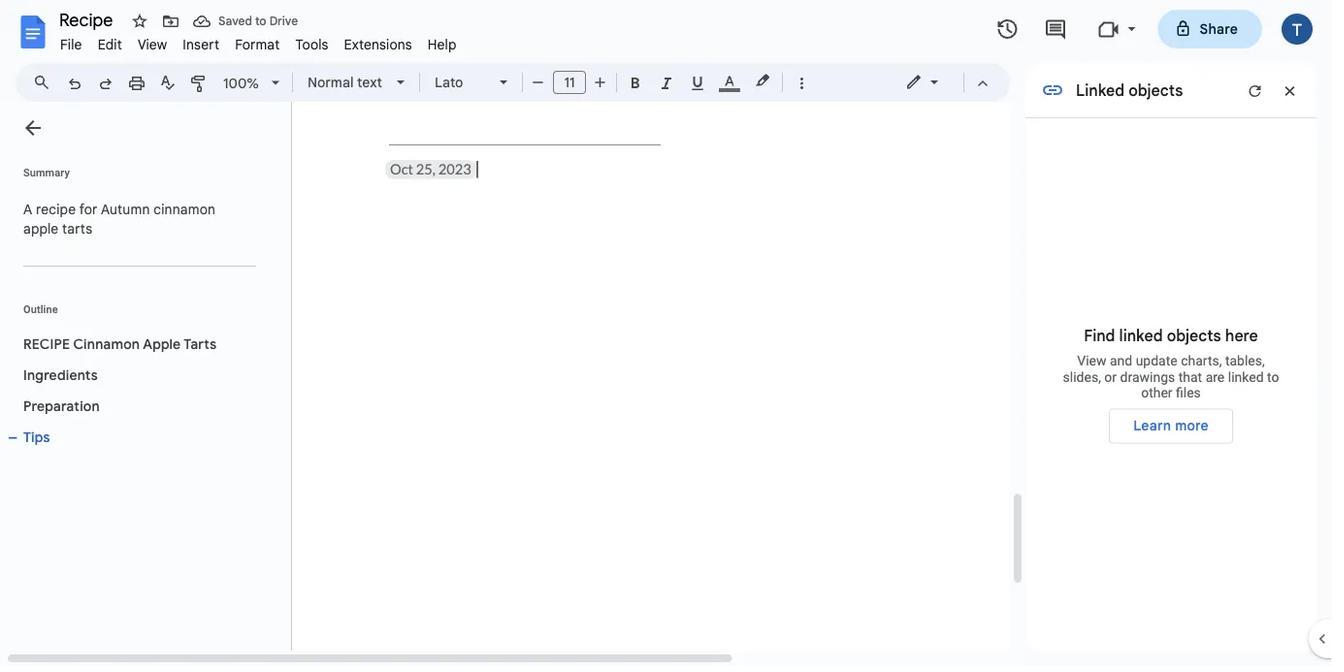 Task type: locate. For each thing, give the bounding box(es) containing it.
view inside find linked objects here view and update charts, tables, slides, or drawings that are linked to other files
[[1077, 353, 1107, 369]]

file menu item
[[52, 33, 90, 56]]

recipe cinnamon apple tarts
[[23, 336, 217, 353]]

drive
[[269, 14, 298, 29]]

application
[[0, 0, 1332, 667]]

linked
[[1119, 326, 1163, 345], [1228, 369, 1264, 385]]

edit menu item
[[90, 33, 130, 56]]

0 vertical spatial view
[[138, 36, 167, 53]]

help menu item
[[420, 33, 464, 56]]

tools menu item
[[288, 33, 336, 56]]

view
[[138, 36, 167, 53], [1077, 353, 1107, 369]]

0 vertical spatial objects
[[1129, 81, 1183, 100]]

summary element
[[14, 190, 256, 248]]

drawings
[[1120, 369, 1175, 385]]

objects
[[1129, 81, 1183, 100], [1167, 326, 1221, 345]]

tarts
[[62, 220, 92, 237]]

and
[[1110, 353, 1133, 369]]

0 horizontal spatial to
[[255, 14, 266, 29]]

Star checkbox
[[126, 8, 153, 35]]

find
[[1084, 326, 1115, 345]]

other
[[1141, 385, 1173, 401]]

learn more
[[1134, 417, 1209, 434]]

menu bar
[[52, 25, 464, 57]]

slides,
[[1063, 369, 1101, 385]]

cinnamon
[[73, 336, 140, 353]]

linked objects
[[1076, 81, 1183, 100]]

summary
[[23, 166, 70, 179]]

0 horizontal spatial linked
[[1119, 326, 1163, 345]]

share button
[[1158, 10, 1262, 49]]

document outline element
[[0, 102, 264, 651]]

1 horizontal spatial view
[[1077, 353, 1107, 369]]

0 vertical spatial to
[[255, 14, 266, 29]]

0 vertical spatial linked
[[1119, 326, 1163, 345]]

to right tables,
[[1267, 369, 1279, 385]]

tools
[[295, 36, 329, 53]]

0 horizontal spatial view
[[138, 36, 167, 53]]

tarts
[[184, 336, 217, 353]]

recipe
[[36, 201, 76, 218]]

preparation
[[23, 398, 100, 415]]

1 vertical spatial view
[[1077, 353, 1107, 369]]

1 vertical spatial objects
[[1167, 326, 1221, 345]]

extensions
[[344, 36, 412, 53]]

menu bar containing file
[[52, 25, 464, 57]]

font list. lato selected. option
[[435, 69, 488, 96]]

objects right linked
[[1129, 81, 1183, 100]]

application containing linked objects
[[0, 0, 1332, 667]]

main toolbar
[[57, 0, 817, 402]]

apple
[[143, 336, 181, 353]]

1 vertical spatial to
[[1267, 369, 1279, 385]]

insert
[[183, 36, 219, 53]]

1 vertical spatial linked
[[1228, 369, 1264, 385]]

saved to drive button
[[188, 8, 303, 35]]

to left "drive"
[[255, 14, 266, 29]]

menu bar banner
[[0, 0, 1332, 667]]

format
[[235, 36, 280, 53]]

tips
[[23, 429, 50, 446]]

more
[[1175, 417, 1209, 434]]

linked up update
[[1119, 326, 1163, 345]]

to
[[255, 14, 266, 29], [1267, 369, 1279, 385]]

menu bar inside menu bar banner
[[52, 25, 464, 57]]

recipe
[[23, 336, 70, 353]]

insert menu item
[[175, 33, 227, 56]]

view down star option on the top left
[[138, 36, 167, 53]]

file
[[60, 36, 82, 53]]

charts,
[[1181, 353, 1222, 369]]

linked right are
[[1228, 369, 1264, 385]]

a recipe for autumn cinnamon apple tarts
[[23, 201, 219, 237]]

objects inside find linked objects here view and update charts, tables, slides, or drawings that are linked to other files
[[1167, 326, 1221, 345]]

view down find
[[1077, 353, 1107, 369]]

1 horizontal spatial to
[[1267, 369, 1279, 385]]

Font size field
[[553, 71, 594, 95]]

objects up the "charts,"
[[1167, 326, 1221, 345]]



Task type: vqa. For each thing, say whether or not it's contained in the screenshot.
lign
no



Task type: describe. For each thing, give the bounding box(es) containing it.
learn more link
[[1109, 409, 1233, 444]]

normal
[[308, 74, 354, 91]]

a
[[23, 201, 32, 218]]

files
[[1176, 385, 1201, 401]]

text color image
[[719, 69, 740, 92]]

highlight color image
[[752, 69, 773, 92]]

outline
[[23, 303, 58, 315]]

that
[[1179, 369, 1202, 385]]

1 horizontal spatial linked
[[1228, 369, 1264, 385]]

find linked objects here view and update charts, tables, slides, or drawings that are linked to other files
[[1063, 326, 1279, 401]]

here
[[1225, 326, 1258, 345]]

help
[[428, 36, 457, 53]]

are
[[1206, 369, 1225, 385]]

or
[[1105, 369, 1117, 385]]

for
[[79, 201, 98, 218]]

extensions menu item
[[336, 33, 420, 56]]

cinnamon
[[154, 201, 215, 218]]

update
[[1136, 353, 1178, 369]]

styles list. normal text selected. option
[[308, 69, 385, 96]]

view inside view menu item
[[138, 36, 167, 53]]

edit
[[98, 36, 122, 53]]

view menu item
[[130, 33, 175, 56]]

text
[[357, 74, 382, 91]]

Zoom field
[[215, 69, 288, 98]]

linked objects section
[[1026, 63, 1317, 651]]

linked
[[1076, 81, 1125, 100]]

apple
[[23, 220, 59, 237]]

Font size text field
[[554, 71, 585, 94]]

share
[[1200, 20, 1238, 37]]

saved to drive
[[218, 14, 298, 29]]

mode and view toolbar
[[891, 63, 998, 102]]

saved
[[218, 14, 252, 29]]

tables,
[[1225, 353, 1265, 369]]

normal text
[[308, 74, 382, 91]]

to inside find linked objects here view and update charts, tables, slides, or drawings that are linked to other files
[[1267, 369, 1279, 385]]

outline heading
[[0, 302, 264, 329]]

to inside button
[[255, 14, 266, 29]]

Menus field
[[24, 69, 67, 96]]

format menu item
[[227, 33, 288, 56]]

Zoom text field
[[218, 70, 265, 97]]

lato
[[435, 74, 463, 91]]

autumn
[[101, 201, 150, 218]]

ingredients
[[23, 367, 98, 384]]

learn
[[1134, 417, 1172, 434]]

Rename text field
[[52, 8, 124, 31]]

summary heading
[[23, 165, 70, 180]]



